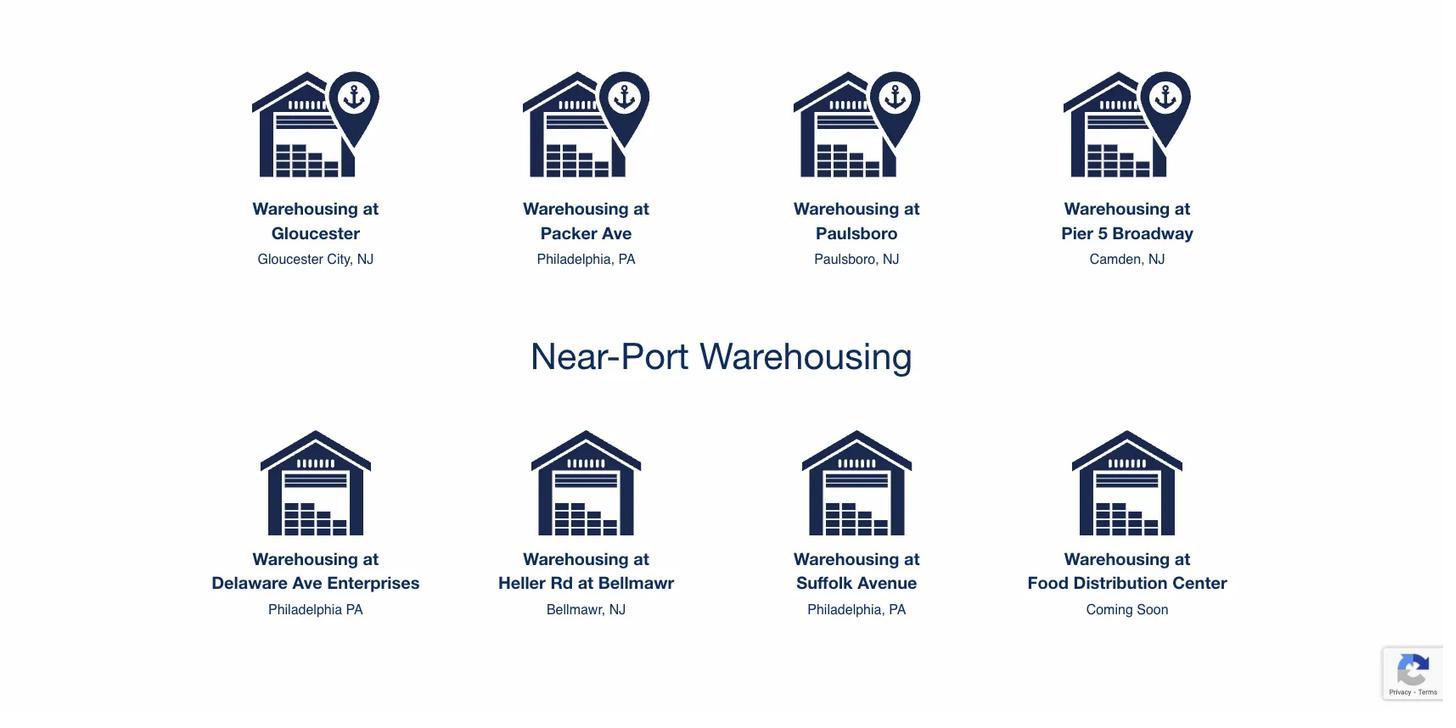 Task type: vqa. For each thing, say whether or not it's contained in the screenshot.
What
no



Task type: locate. For each thing, give the bounding box(es) containing it.
at inside warehousing at pier 5 broadway camden, nj
[[1175, 198, 1191, 219]]

warehousing inside warehousing at heller rd at bellmawr bellmawr, nj
[[523, 549, 629, 569]]

5
[[1099, 222, 1108, 243]]

warehousing inside "warehousing at food distribution center coming soon"
[[1065, 549, 1171, 569]]

ave
[[602, 222, 632, 243], [293, 573, 322, 593]]

warehousing at delaware ave enterprises philadelphia pa
[[212, 549, 420, 617]]

gloucester
[[271, 222, 360, 243], [258, 251, 324, 267]]

warehousing for food distribution center
[[1065, 549, 1171, 569]]

warehousing inside warehousing at delaware ave enterprises philadelphia pa
[[253, 549, 358, 569]]

warehousing at food distribution center coming soon
[[1028, 549, 1228, 617]]

philadelphia, inside warehousing at suffolk avenue philadelphia, pa
[[808, 602, 886, 617]]

0 vertical spatial ave
[[602, 222, 632, 243]]

0 vertical spatial gloucester
[[271, 222, 360, 243]]

ave inside warehousing at packer ave philadelphia, pa
[[602, 222, 632, 243]]

ave for enterprises
[[293, 573, 322, 593]]

at inside warehousing at delaware ave enterprises philadelphia pa
[[363, 549, 379, 569]]

food
[[1028, 573, 1069, 593]]

warehousing at<br> heller rd at bellmawr image
[[531, 428, 642, 538]]

pa inside warehousing at packer ave philadelphia, pa
[[619, 251, 636, 267]]

warehousing inside warehousing at gloucester gloucester city, nj
[[253, 198, 358, 219]]

pa
[[619, 251, 636, 267], [346, 602, 363, 617], [889, 602, 907, 617]]

2 horizontal spatial pa
[[889, 602, 907, 617]]

warehousing at heller rd at bellmawr bellmawr, nj
[[499, 549, 675, 617]]

warehousing inside warehousing at pier 5 broadway camden, nj
[[1065, 198, 1171, 219]]

philadelphia, down packer
[[537, 251, 615, 267]]

soon
[[1137, 602, 1169, 617]]

warehousing for packer ave
[[523, 198, 629, 219]]

at inside warehousing at suffolk avenue philadelphia, pa
[[905, 549, 920, 569]]

warehousing for paulsboro
[[794, 198, 900, 219]]

at
[[363, 198, 379, 219], [634, 198, 650, 219], [905, 198, 920, 219], [1175, 198, 1191, 219], [363, 549, 379, 569], [634, 549, 650, 569], [905, 549, 920, 569], [1175, 549, 1191, 569], [578, 573, 594, 593]]

at for suffolk avenue
[[905, 549, 920, 569]]

distribution
[[1074, 573, 1168, 593]]

nj down bellmawr
[[610, 602, 626, 617]]

warehousing at <br>suffolk avenue image
[[802, 428, 912, 538]]

at inside warehousing at packer ave philadelphia, pa
[[634, 198, 650, 219]]

0 vertical spatial philadelphia,
[[537, 251, 615, 267]]

nj down paulsboro on the right of the page
[[883, 251, 900, 267]]

nj right city,
[[357, 251, 374, 267]]

ave inside warehousing at delaware ave enterprises philadelphia pa
[[293, 573, 322, 593]]

warehousing at packer ave philadelphia, pa
[[523, 198, 650, 267]]

0 horizontal spatial ave
[[293, 573, 322, 593]]

philadelphia, inside warehousing at packer ave philadelphia, pa
[[537, 251, 615, 267]]

philadelphia, down 'suffolk'
[[808, 602, 886, 617]]

warehousing at paulsboro, nj image
[[794, 61, 921, 188]]

pa inside warehousing at suffolk avenue philadelphia, pa
[[889, 602, 907, 617]]

at inside "warehousing at food distribution center coming soon"
[[1175, 549, 1191, 569]]

warehousing
[[253, 198, 358, 219], [523, 198, 629, 219], [794, 198, 900, 219], [1065, 198, 1171, 219], [700, 334, 913, 377], [253, 549, 358, 569], [523, 549, 629, 569], [794, 549, 900, 569], [1065, 549, 1171, 569]]

paulsboro,
[[815, 251, 880, 267]]

1 vertical spatial ave
[[293, 573, 322, 593]]

at for pier 5 broadway
[[1175, 198, 1191, 219]]

bellmawr,
[[547, 602, 606, 617]]

ave for philadelphia,
[[602, 222, 632, 243]]

0 horizontal spatial philadelphia,
[[537, 251, 615, 267]]

at for packer ave
[[634, 198, 650, 219]]

warehousing inside warehousing at suffolk avenue philadelphia, pa
[[794, 549, 900, 569]]

1 horizontal spatial pa
[[619, 251, 636, 267]]

philadelphia,
[[537, 251, 615, 267], [808, 602, 886, 617]]

1 horizontal spatial philadelphia,
[[808, 602, 886, 617]]

nj
[[357, 251, 374, 267], [883, 251, 900, 267], [1149, 251, 1166, 267], [610, 602, 626, 617]]

rd
[[551, 573, 573, 593]]

suffolk
[[797, 573, 853, 593]]

warehousing inside warehousing at packer ave philadelphia, pa
[[523, 198, 629, 219]]

warehousing at gloucester city, nj image
[[252, 61, 380, 188]]

nj down broadway
[[1149, 251, 1166, 267]]

warehousing for heller rd at bellmawr
[[523, 549, 629, 569]]

gloucester left city,
[[258, 251, 324, 267]]

center
[[1173, 573, 1228, 593]]

at inside "warehousing at paulsboro paulsboro, nj"
[[905, 198, 920, 219]]

ave up "philadelphia"
[[293, 573, 322, 593]]

warehousing at pier 5 broadway camden, nj
[[1062, 198, 1194, 267]]

nj inside warehousing at gloucester gloucester city, nj
[[357, 251, 374, 267]]

1 vertical spatial philadelphia,
[[808, 602, 886, 617]]

near-port warehousing
[[531, 334, 913, 377]]

ave right packer
[[602, 222, 632, 243]]

1 horizontal spatial ave
[[602, 222, 632, 243]]

gloucester up city,
[[271, 222, 360, 243]]

warehousing for suffolk avenue
[[794, 549, 900, 569]]

at inside warehousing at gloucester gloucester city, nj
[[363, 198, 379, 219]]

at for paulsboro
[[905, 198, 920, 219]]

warehousing inside "warehousing at paulsboro paulsboro, nj"
[[794, 198, 900, 219]]

warehousing at paulsboro paulsboro, nj
[[794, 198, 920, 267]]

avenue
[[858, 573, 918, 593]]

0 horizontal spatial pa
[[346, 602, 363, 617]]



Task type: describe. For each thing, give the bounding box(es) containing it.
nj inside warehousing at pier 5 broadway camden, nj
[[1149, 251, 1166, 267]]

philadelphia
[[268, 602, 342, 617]]

paulsboro
[[816, 222, 898, 243]]

near-
[[531, 334, 621, 377]]

warehousing for gloucester
[[253, 198, 358, 219]]

pa for suffolk avenue
[[889, 602, 907, 617]]

port
[[621, 334, 690, 377]]

warehousing at philadelphia, pa image
[[523, 61, 650, 188]]

city,
[[327, 251, 353, 267]]

nj inside warehousing at heller rd at bellmawr bellmawr, nj
[[610, 602, 626, 617]]

coming
[[1087, 602, 1134, 617]]

at for heller rd at bellmawr
[[634, 549, 650, 569]]

nj inside "warehousing at paulsboro paulsboro, nj"
[[883, 251, 900, 267]]

1 vertical spatial gloucester
[[258, 251, 324, 267]]

warehousing at<br> food distribution center image
[[1073, 428, 1183, 538]]

warehousing for delaware ave enterprises
[[253, 549, 358, 569]]

philadelphia, for suffolk
[[808, 602, 886, 617]]

warehousing for pier 5 broadway
[[1065, 198, 1171, 219]]

heller
[[499, 573, 546, 593]]

delaware
[[212, 573, 288, 593]]

packer
[[541, 222, 598, 243]]

warehousing at camden, nj image
[[1064, 61, 1192, 188]]

warehousing at<br> delaware ave enterprises image
[[261, 428, 371, 538]]

bellmawr
[[599, 573, 675, 593]]

at for delaware ave enterprises
[[363, 549, 379, 569]]

at for food distribution center
[[1175, 549, 1191, 569]]

pa inside warehousing at delaware ave enterprises philadelphia pa
[[346, 602, 363, 617]]

pa for packer ave
[[619, 251, 636, 267]]

warehousing at suffolk avenue philadelphia, pa
[[794, 549, 920, 617]]

pier
[[1062, 222, 1094, 243]]

broadway
[[1113, 222, 1194, 243]]

philadelphia, for packer
[[537, 251, 615, 267]]

warehousing at gloucester gloucester city, nj
[[253, 198, 379, 267]]

camden,
[[1090, 251, 1145, 267]]

enterprises
[[327, 573, 420, 593]]

at for gloucester
[[363, 198, 379, 219]]



